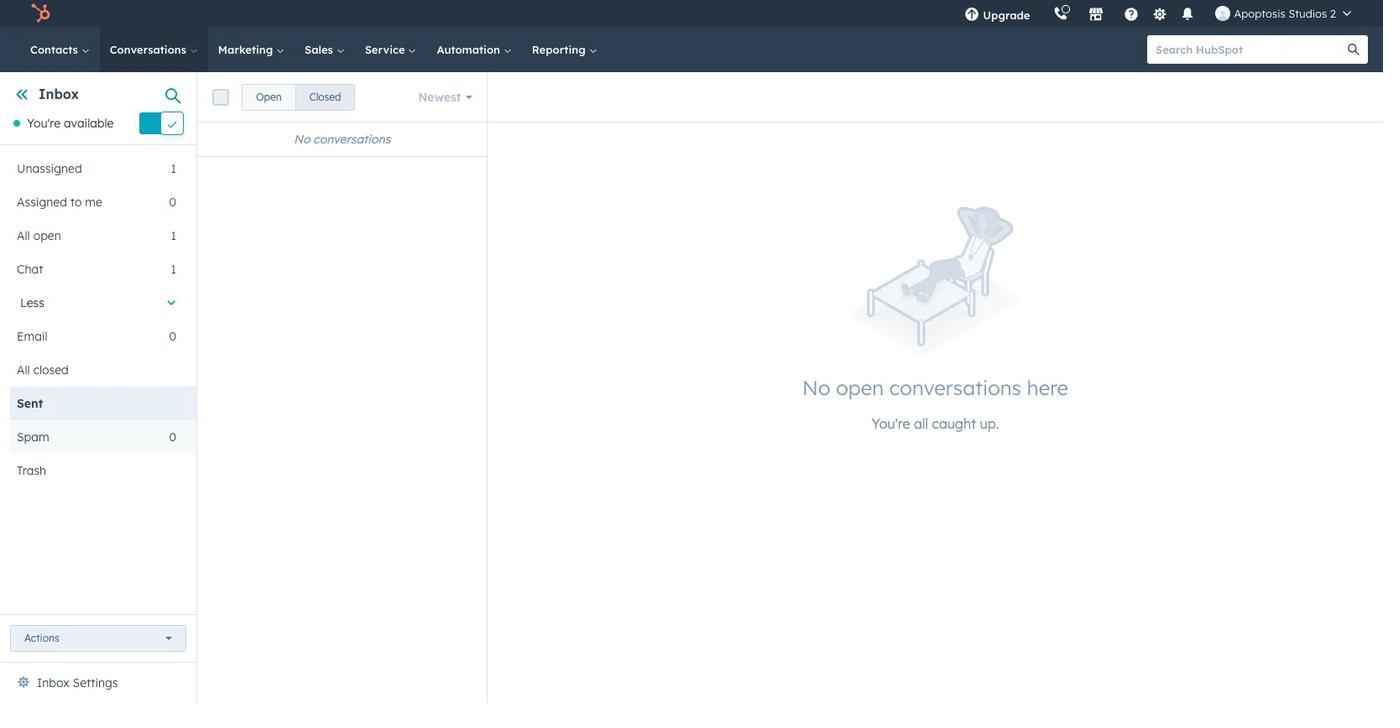 Task type: vqa. For each thing, say whether or not it's contained in the screenshot.
number
no



Task type: locate. For each thing, give the bounding box(es) containing it.
automation
[[437, 43, 503, 56]]

1 for all open
[[171, 229, 176, 244]]

all for all open
[[17, 229, 30, 244]]

newest button
[[407, 80, 484, 114]]

all inside button
[[17, 363, 30, 378]]

conversations down closed button
[[313, 132, 390, 147]]

1 horizontal spatial no
[[803, 375, 831, 401]]

0 horizontal spatial you're
[[27, 116, 61, 131]]

0 vertical spatial inbox
[[39, 86, 79, 102]]

3 1 from the top
[[171, 262, 176, 277]]

open
[[33, 229, 61, 244], [836, 375, 884, 401]]

all open
[[17, 229, 61, 244]]

sent
[[17, 397, 43, 412]]

0 vertical spatial open
[[33, 229, 61, 244]]

2 1 from the top
[[171, 229, 176, 244]]

1 all from the top
[[17, 229, 30, 244]]

newest
[[418, 89, 461, 105]]

0 horizontal spatial conversations
[[313, 132, 390, 147]]

0
[[169, 195, 176, 210], [169, 329, 176, 344], [169, 430, 176, 445]]

1 vertical spatial 0
[[169, 329, 176, 344]]

calling icon image
[[1054, 7, 1069, 22]]

all left closed
[[17, 363, 30, 378]]

menu
[[953, 0, 1363, 27]]

apoptosis studios 2
[[1234, 7, 1336, 20]]

you're all caught up.
[[872, 416, 999, 432]]

sales
[[305, 43, 336, 56]]

less
[[20, 296, 44, 311]]

marketplaces button
[[1079, 0, 1114, 27]]

hubspot image
[[30, 3, 50, 24]]

you're inside no open conversations here main content
[[872, 416, 910, 432]]

reporting link
[[522, 27, 607, 72]]

all
[[17, 229, 30, 244], [17, 363, 30, 378]]

1 vertical spatial you're
[[872, 416, 910, 432]]

0 vertical spatial you're
[[27, 116, 61, 131]]

1 vertical spatial conversations
[[890, 375, 1022, 401]]

menu item
[[1042, 0, 1046, 27]]

inbox left settings
[[37, 676, 69, 691]]

0 horizontal spatial no
[[294, 132, 310, 147]]

group
[[242, 84, 355, 110]]

help image
[[1124, 8, 1140, 23]]

closed
[[33, 363, 69, 378]]

2 vertical spatial 0
[[169, 430, 176, 445]]

0 vertical spatial all
[[17, 229, 30, 244]]

1 vertical spatial no
[[803, 375, 831, 401]]

sent button
[[10, 387, 176, 421]]

tara schultz image
[[1216, 6, 1231, 21]]

1 vertical spatial inbox
[[37, 676, 69, 691]]

inbox settings
[[37, 676, 118, 691]]

marketing link
[[208, 27, 295, 72]]

chat
[[17, 262, 43, 277]]

0 vertical spatial conversations
[[313, 132, 390, 147]]

calling icon button
[[1047, 3, 1076, 24]]

all up chat
[[17, 229, 30, 244]]

you're available
[[27, 116, 114, 131]]

open inside main content
[[836, 375, 884, 401]]

0 vertical spatial no
[[294, 132, 310, 147]]

notifications button
[[1174, 0, 1203, 27]]

1 horizontal spatial you're
[[872, 416, 910, 432]]

you're for you're available
[[27, 116, 61, 131]]

service
[[365, 43, 408, 56]]

1 horizontal spatial conversations
[[890, 375, 1022, 401]]

you're left "all" at right
[[872, 416, 910, 432]]

notifications image
[[1181, 8, 1196, 23]]

3 0 from the top
[[169, 430, 176, 445]]

no for no conversations
[[294, 132, 310, 147]]

no conversations
[[294, 132, 390, 147]]

trash
[[17, 464, 46, 479]]

1 1 from the top
[[171, 161, 176, 177]]

group containing open
[[242, 84, 355, 110]]

open down assigned
[[33, 229, 61, 244]]

Search HubSpot search field
[[1148, 35, 1353, 64]]

no open conversations here
[[803, 375, 1069, 401]]

automation link
[[427, 27, 522, 72]]

2 all from the top
[[17, 363, 30, 378]]

1 vertical spatial open
[[836, 375, 884, 401]]

2 0 from the top
[[169, 329, 176, 344]]

settings
[[73, 676, 118, 691]]

inbox settings link
[[37, 673, 118, 693]]

2 vertical spatial 1
[[171, 262, 176, 277]]

conversations
[[313, 132, 390, 147], [890, 375, 1022, 401]]

1 horizontal spatial open
[[836, 375, 884, 401]]

inbox up the 'you're available' at the left top of the page
[[39, 86, 79, 102]]

you're right you're available image
[[27, 116, 61, 131]]

conversations
[[110, 43, 190, 56]]

1 vertical spatial 1
[[171, 229, 176, 244]]

0 vertical spatial 0
[[169, 195, 176, 210]]

up.
[[980, 416, 999, 432]]

no for no open conversations here
[[803, 375, 831, 401]]

conversations up caught
[[890, 375, 1022, 401]]

1 0 from the top
[[169, 195, 176, 210]]

1
[[171, 161, 176, 177], [171, 229, 176, 244], [171, 262, 176, 277]]

inbox for inbox settings
[[37, 676, 69, 691]]

no
[[294, 132, 310, 147], [803, 375, 831, 401]]

inbox
[[39, 86, 79, 102], [37, 676, 69, 691]]

1 vertical spatial all
[[17, 363, 30, 378]]

1 for unassigned
[[171, 161, 176, 177]]

0 vertical spatial 1
[[171, 161, 176, 177]]

Closed button
[[295, 84, 355, 110]]

you're
[[27, 116, 61, 131], [872, 416, 910, 432]]

open up you're all caught up. at right
[[836, 375, 884, 401]]

0 horizontal spatial open
[[33, 229, 61, 244]]



Task type: describe. For each thing, give the bounding box(es) containing it.
marketing
[[218, 43, 276, 56]]

reporting
[[532, 43, 589, 56]]

upgrade
[[983, 8, 1030, 22]]

open
[[256, 90, 282, 103]]

contacts
[[30, 43, 81, 56]]

settings image
[[1153, 7, 1168, 22]]

actions
[[24, 632, 59, 645]]

Open button
[[242, 84, 296, 110]]

here
[[1027, 375, 1069, 401]]

unassigned
[[17, 161, 82, 177]]

closed
[[309, 90, 341, 103]]

conversations link
[[100, 27, 208, 72]]

trash button
[[10, 454, 176, 488]]

1 for chat
[[171, 262, 176, 277]]

all closed button
[[10, 354, 176, 387]]

apoptosis studios 2 button
[[1206, 0, 1362, 27]]

apoptosis
[[1234, 7, 1286, 20]]

service link
[[355, 27, 427, 72]]

you're available image
[[13, 120, 20, 127]]

search image
[[1348, 44, 1360, 55]]

help button
[[1118, 0, 1146, 27]]

no open conversations here main content
[[197, 72, 1383, 703]]

all
[[914, 416, 929, 432]]

contacts link
[[20, 27, 100, 72]]

marketplaces image
[[1089, 8, 1104, 23]]

studios
[[1289, 7, 1327, 20]]

open for all
[[33, 229, 61, 244]]

group inside no open conversations here main content
[[242, 84, 355, 110]]

you're for you're all caught up.
[[872, 416, 910, 432]]

0 for assigned to me
[[169, 195, 176, 210]]

me
[[85, 195, 102, 210]]

settings link
[[1150, 5, 1171, 22]]

hubspot link
[[20, 3, 63, 24]]

menu containing apoptosis studios 2
[[953, 0, 1363, 27]]

2
[[1330, 7, 1336, 20]]

caught
[[932, 416, 976, 432]]

available
[[64, 116, 114, 131]]

spam
[[17, 430, 49, 445]]

assigned to me
[[17, 195, 102, 210]]

0 for email
[[169, 329, 176, 344]]

search button
[[1340, 35, 1368, 64]]

all closed
[[17, 363, 69, 378]]

actions button
[[10, 625, 186, 652]]

inbox for inbox
[[39, 86, 79, 102]]

upgrade image
[[965, 8, 980, 23]]

open for no
[[836, 375, 884, 401]]

0 for spam
[[169, 430, 176, 445]]

email
[[17, 329, 48, 344]]

sales link
[[295, 27, 355, 72]]

assigned
[[17, 195, 67, 210]]

all for all closed
[[17, 363, 30, 378]]

to
[[70, 195, 82, 210]]



